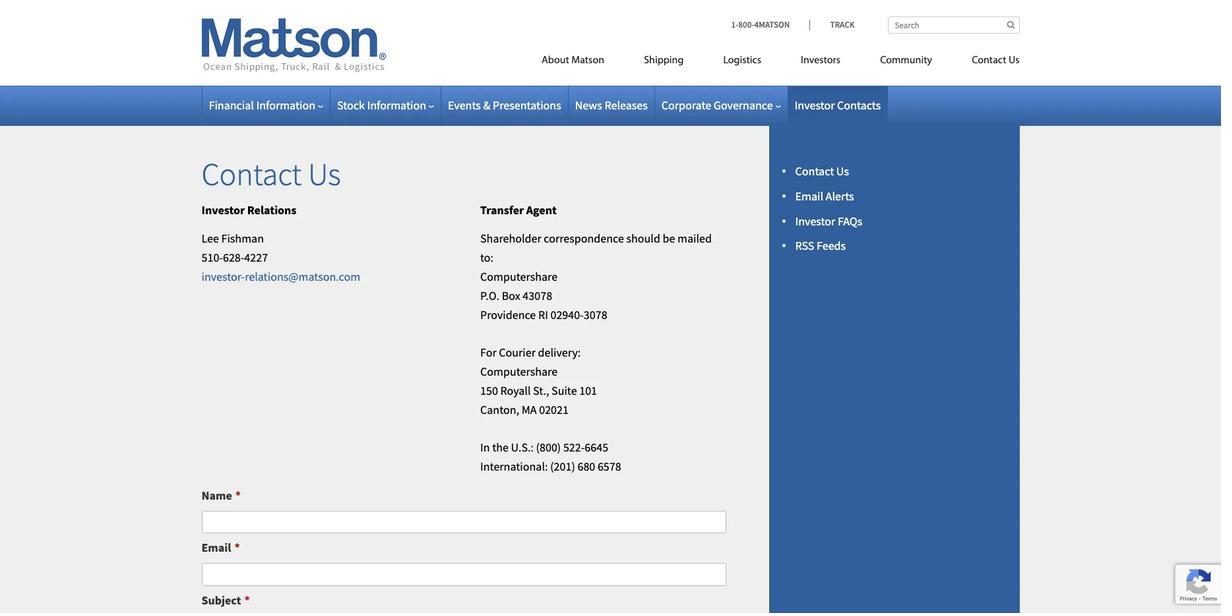 Task type: locate. For each thing, give the bounding box(es) containing it.
about matson
[[542, 55, 604, 66]]

community link
[[860, 49, 952, 76]]

correspondence
[[544, 231, 624, 246]]

2 horizontal spatial us
[[1009, 55, 1020, 66]]

email for email alerts
[[795, 189, 823, 204]]

contact us up email alerts
[[795, 164, 849, 179]]

contact
[[972, 55, 1006, 66], [202, 154, 302, 194], [795, 164, 834, 179]]

international:
[[480, 459, 548, 474]]

shareholder
[[480, 231, 541, 246]]

2 information from the left
[[367, 98, 426, 113]]

contact us link down search image on the top of page
[[952, 49, 1020, 76]]

None search field
[[888, 16, 1020, 34]]

information
[[256, 98, 315, 113], [367, 98, 426, 113]]

contact us down search image on the top of page
[[972, 55, 1020, 66]]

us inside top menu navigation
[[1009, 55, 1020, 66]]

suite
[[552, 383, 577, 398]]

about matson link
[[522, 49, 624, 76]]

lee fishman 510-628-4227 investor-relations@matson.com
[[202, 231, 360, 284]]

contact down the search search box at right
[[972, 55, 1006, 66]]

investor for investor relations
[[202, 202, 245, 217]]

investors
[[801, 55, 841, 66]]

investor faqs link
[[795, 213, 862, 229]]

email alerts link
[[795, 189, 854, 204]]

2 horizontal spatial contact
[[972, 55, 1006, 66]]

contact us up relations
[[202, 154, 341, 194]]

news
[[575, 98, 602, 113]]

computershare inside shareholder correspondence should be mailed to: computershare p.o. box 43078 providence ri 02940-3078
[[480, 269, 558, 284]]

contact us inside top menu navigation
[[972, 55, 1020, 66]]

investor up rss feeds
[[795, 213, 835, 229]]

0 horizontal spatial contact
[[202, 154, 302, 194]]

1 horizontal spatial contact us link
[[952, 49, 1020, 76]]

email down name
[[202, 541, 231, 556]]

community
[[880, 55, 932, 66]]

information right the financial
[[256, 98, 315, 113]]

02021
[[539, 402, 569, 417]]

1 horizontal spatial contact us
[[795, 164, 849, 179]]

lee
[[202, 231, 219, 246]]

1 computershare from the top
[[480, 269, 558, 284]]

contact up the investor relations
[[202, 154, 302, 194]]

0 vertical spatial computershare
[[480, 269, 558, 284]]

investor for investor contacts
[[795, 98, 835, 113]]

box
[[502, 288, 520, 303]]

1 horizontal spatial contact
[[795, 164, 834, 179]]

for
[[480, 345, 497, 360]]

0 horizontal spatial information
[[256, 98, 315, 113]]

0 vertical spatial email
[[795, 189, 823, 204]]

us
[[1009, 55, 1020, 66], [308, 154, 341, 194], [836, 164, 849, 179]]

contact us link up email alerts
[[795, 164, 849, 179]]

contact up email alerts
[[795, 164, 834, 179]]

financial information
[[209, 98, 315, 113]]

1 horizontal spatial us
[[836, 164, 849, 179]]

0 vertical spatial contact us link
[[952, 49, 1020, 76]]

about
[[542, 55, 569, 66]]

Search search field
[[888, 16, 1020, 34]]

faqs
[[838, 213, 862, 229]]

p.o.
[[480, 288, 499, 303]]

510-
[[202, 250, 223, 265]]

investor relations
[[202, 202, 296, 217]]

corporate
[[662, 98, 711, 113]]

contacts
[[837, 98, 881, 113]]

corporate governance link
[[662, 98, 781, 113]]

information right stock
[[367, 98, 426, 113]]

computershare
[[480, 269, 558, 284], [480, 364, 558, 379]]

1 horizontal spatial information
[[367, 98, 426, 113]]

stock information link
[[337, 98, 434, 113]]

canton,
[[480, 402, 519, 417]]

101
[[579, 383, 597, 398]]

1 information from the left
[[256, 98, 315, 113]]

rss feeds link
[[795, 238, 846, 254]]

fishman
[[221, 231, 264, 246]]

shipping link
[[624, 49, 704, 76]]

800-
[[738, 19, 754, 30]]

computershare down courier
[[480, 364, 558, 379]]

events & presentations link
[[448, 98, 561, 113]]

mailed
[[678, 231, 712, 246]]

contact us
[[972, 55, 1020, 66], [202, 154, 341, 194], [795, 164, 849, 179]]

0 horizontal spatial contact us link
[[795, 164, 849, 179]]

financial
[[209, 98, 254, 113]]

1-800-4matson
[[731, 19, 790, 30]]

2 computershare from the top
[[480, 364, 558, 379]]

events & presentations
[[448, 98, 561, 113]]

investor up lee
[[202, 202, 245, 217]]

investor down investors link
[[795, 98, 835, 113]]

shipping
[[644, 55, 684, 66]]

providence
[[480, 307, 536, 322]]

1 vertical spatial email
[[202, 541, 231, 556]]

news releases
[[575, 98, 648, 113]]

email for email
[[202, 541, 231, 556]]

feeds
[[817, 238, 846, 254]]

email alerts
[[795, 189, 854, 204]]

track link
[[810, 19, 855, 30]]

2 horizontal spatial contact us
[[972, 55, 1020, 66]]

0 horizontal spatial email
[[202, 541, 231, 556]]

stock
[[337, 98, 365, 113]]

alerts
[[826, 189, 854, 204]]

Name text field
[[202, 511, 726, 534]]

transfer agent
[[480, 202, 557, 217]]

information for stock information
[[367, 98, 426, 113]]

email
[[795, 189, 823, 204], [202, 541, 231, 556]]

computershare up box
[[480, 269, 558, 284]]

1 vertical spatial computershare
[[480, 364, 558, 379]]

to:
[[480, 250, 494, 265]]

relations
[[247, 202, 296, 217]]

(800)
[[536, 440, 561, 455]]

628-
[[223, 250, 244, 265]]

search image
[[1007, 20, 1015, 29]]

royall
[[500, 383, 531, 398]]

150
[[480, 383, 498, 398]]

contact us link
[[952, 49, 1020, 76], [795, 164, 849, 179]]

email left alerts
[[795, 189, 823, 204]]

680
[[578, 459, 595, 474]]

the
[[492, 440, 509, 455]]

ri
[[538, 307, 548, 322]]

relations@matson.com
[[245, 269, 360, 284]]

1 vertical spatial contact us link
[[795, 164, 849, 179]]

1 horizontal spatial email
[[795, 189, 823, 204]]



Task type: describe. For each thing, give the bounding box(es) containing it.
information for financial information
[[256, 98, 315, 113]]

0 horizontal spatial us
[[308, 154, 341, 194]]

1-800-4matson link
[[731, 19, 810, 30]]

6578
[[598, 459, 621, 474]]

0 horizontal spatial contact us
[[202, 154, 341, 194]]

be
[[663, 231, 675, 246]]

transfer
[[480, 202, 524, 217]]

presentations
[[493, 98, 561, 113]]

3078
[[584, 307, 607, 322]]

Email text field
[[202, 564, 726, 586]]

02940-
[[551, 307, 584, 322]]

computershare inside for courier delivery: computershare 150 royall st., suite 101 canton, ma 02021
[[480, 364, 558, 379]]

name
[[202, 488, 232, 503]]

in
[[480, 440, 490, 455]]

1-
[[731, 19, 738, 30]]

shareholder correspondence should be mailed to: computershare p.o. box 43078 providence ri 02940-3078
[[480, 231, 712, 322]]

contact inside top menu navigation
[[972, 55, 1006, 66]]

events
[[448, 98, 481, 113]]

matson
[[571, 55, 604, 66]]

governance
[[714, 98, 773, 113]]

investor for investor faqs
[[795, 213, 835, 229]]

4227
[[244, 250, 268, 265]]

522-
[[563, 440, 585, 455]]

logistics link
[[704, 49, 781, 76]]

for courier delivery: computershare 150 royall st., suite 101 canton, ma 02021
[[480, 345, 597, 417]]

6645
[[585, 440, 608, 455]]

(201)
[[550, 459, 575, 474]]

corporate governance
[[662, 98, 773, 113]]

&
[[483, 98, 490, 113]]

in the u.s.: (800) 522-6645 international: (201) 680 6578
[[480, 440, 621, 474]]

investor contacts
[[795, 98, 881, 113]]

track
[[830, 19, 855, 30]]

matson image
[[202, 18, 386, 73]]

st.,
[[533, 383, 549, 398]]

43078
[[523, 288, 552, 303]]

releases
[[605, 98, 648, 113]]

top menu navigation
[[482, 49, 1020, 76]]

logistics
[[723, 55, 761, 66]]

news releases link
[[575, 98, 648, 113]]

u.s.:
[[511, 440, 534, 455]]

investors link
[[781, 49, 860, 76]]

4matson
[[754, 19, 790, 30]]

stock information
[[337, 98, 426, 113]]

courier
[[499, 345, 536, 360]]

delivery:
[[538, 345, 581, 360]]

rss
[[795, 238, 814, 254]]

investor-relations@matson.com link
[[202, 269, 360, 284]]

financial information link
[[209, 98, 323, 113]]

investor contacts link
[[795, 98, 881, 113]]

should
[[626, 231, 660, 246]]

rss feeds
[[795, 238, 846, 254]]

agent
[[526, 202, 557, 217]]

ma
[[522, 402, 537, 417]]

investor faqs
[[795, 213, 862, 229]]

investor-
[[202, 269, 245, 284]]

subject
[[202, 593, 241, 608]]



Task type: vqa. For each thing, say whether or not it's contained in the screenshot.
680
yes



